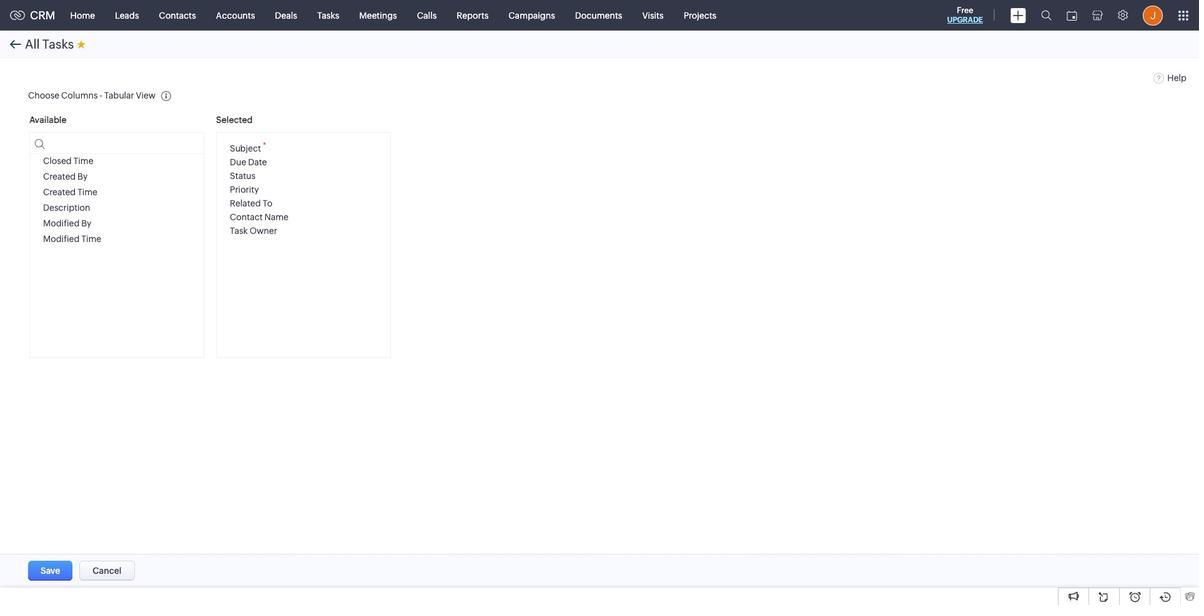 Task type: describe. For each thing, give the bounding box(es) containing it.
help link
[[1154, 73, 1187, 83]]

reports
[[457, 10, 489, 20]]

campaigns link
[[499, 0, 565, 30]]

1 vertical spatial by
[[81, 219, 91, 229]]

help
[[1167, 73, 1187, 83]]

status
[[230, 171, 255, 181]]

choose
[[28, 90, 59, 100]]

columns
[[61, 90, 98, 100]]

campaigns
[[509, 10, 555, 20]]

home
[[70, 10, 95, 20]]

create menu image
[[1010, 8, 1026, 23]]

task
[[230, 226, 248, 236]]

contact
[[230, 212, 263, 222]]

create menu element
[[1003, 0, 1034, 30]]

view
[[136, 90, 156, 100]]

documents
[[575, 10, 622, 20]]

profile image
[[1143, 5, 1163, 25]]

tabular
[[104, 90, 134, 100]]

name
[[264, 212, 288, 222]]

deals
[[275, 10, 297, 20]]

2 vertical spatial time
[[81, 234, 101, 244]]

0 vertical spatial by
[[77, 172, 88, 182]]

accounts
[[216, 10, 255, 20]]

home link
[[60, 0, 105, 30]]

all
[[25, 37, 40, 51]]

documents link
[[565, 0, 632, 30]]

1 modified from the top
[[43, 219, 80, 229]]

to
[[263, 198, 272, 208]]

free
[[957, 6, 973, 15]]

due
[[230, 157, 246, 167]]

search image
[[1041, 10, 1052, 21]]

accounts link
[[206, 0, 265, 30]]

1 vertical spatial time
[[77, 187, 97, 197]]

meetings link
[[349, 0, 407, 30]]

-
[[100, 90, 102, 100]]

2 created from the top
[[43, 187, 76, 197]]

visits link
[[632, 0, 674, 30]]

related
[[230, 198, 261, 208]]



Task type: vqa. For each thing, say whether or not it's contained in the screenshot.
'text box'
yes



Task type: locate. For each thing, give the bounding box(es) containing it.
leads
[[115, 10, 139, 20]]

calendar image
[[1067, 10, 1077, 20]]

crm
[[30, 9, 55, 22]]

None button
[[79, 561, 135, 581]]

due date status priority related to contact name task owner
[[230, 157, 288, 236]]

deals link
[[265, 0, 307, 30]]

1 horizontal spatial tasks
[[317, 10, 339, 20]]

2 modified from the top
[[43, 234, 80, 244]]

all tasks
[[25, 37, 74, 51]]

contacts
[[159, 10, 196, 20]]

projects link
[[674, 0, 726, 30]]

0 horizontal spatial tasks
[[42, 37, 74, 51]]

0 vertical spatial created
[[43, 172, 76, 182]]

time
[[73, 156, 93, 166], [77, 187, 97, 197], [81, 234, 101, 244]]

leads link
[[105, 0, 149, 30]]

contacts link
[[149, 0, 206, 30]]

*
[[263, 141, 266, 150]]

crm link
[[10, 9, 55, 22]]

choose columns - tabular view
[[28, 90, 156, 100]]

0 vertical spatial time
[[73, 156, 93, 166]]

projects
[[684, 10, 716, 20]]

available
[[29, 115, 67, 125]]

None submit
[[28, 561, 73, 581]]

0 vertical spatial tasks
[[317, 10, 339, 20]]

priority
[[230, 185, 259, 195]]

date
[[248, 157, 267, 167]]

calls link
[[407, 0, 447, 30]]

1 vertical spatial tasks
[[42, 37, 74, 51]]

0 vertical spatial modified
[[43, 219, 80, 229]]

created down closed
[[43, 172, 76, 182]]

search element
[[1034, 0, 1059, 31]]

modified
[[43, 219, 80, 229], [43, 234, 80, 244]]

subject *
[[230, 141, 266, 153]]

by
[[77, 172, 88, 182], [81, 219, 91, 229]]

tasks right deals
[[317, 10, 339, 20]]

time down description
[[81, 234, 101, 244]]

1 vertical spatial modified
[[43, 234, 80, 244]]

None text field
[[30, 133, 204, 154]]

tasks
[[317, 10, 339, 20], [42, 37, 74, 51]]

by up description
[[77, 172, 88, 182]]

subject
[[230, 143, 261, 153]]

free upgrade
[[947, 6, 983, 24]]

created up description
[[43, 187, 76, 197]]

reports link
[[447, 0, 499, 30]]

tasks left the 'mark as favorite' image
[[42, 37, 74, 51]]

mark as favorite image
[[77, 39, 86, 49]]

owner
[[250, 226, 277, 236]]

description
[[43, 203, 90, 213]]

closed
[[43, 156, 72, 166]]

by down description
[[81, 219, 91, 229]]

created
[[43, 172, 76, 182], [43, 187, 76, 197]]

profile element
[[1135, 0, 1170, 30]]

tasks link
[[307, 0, 349, 30]]

time up description
[[77, 187, 97, 197]]

time right closed
[[73, 156, 93, 166]]

calls
[[417, 10, 437, 20]]

visits
[[642, 10, 664, 20]]

selected
[[216, 115, 253, 125]]

closed time created by created time description modified by modified time
[[43, 156, 101, 244]]

1 created from the top
[[43, 172, 76, 182]]

upgrade
[[947, 16, 983, 24]]

meetings
[[359, 10, 397, 20]]

1 vertical spatial created
[[43, 187, 76, 197]]



